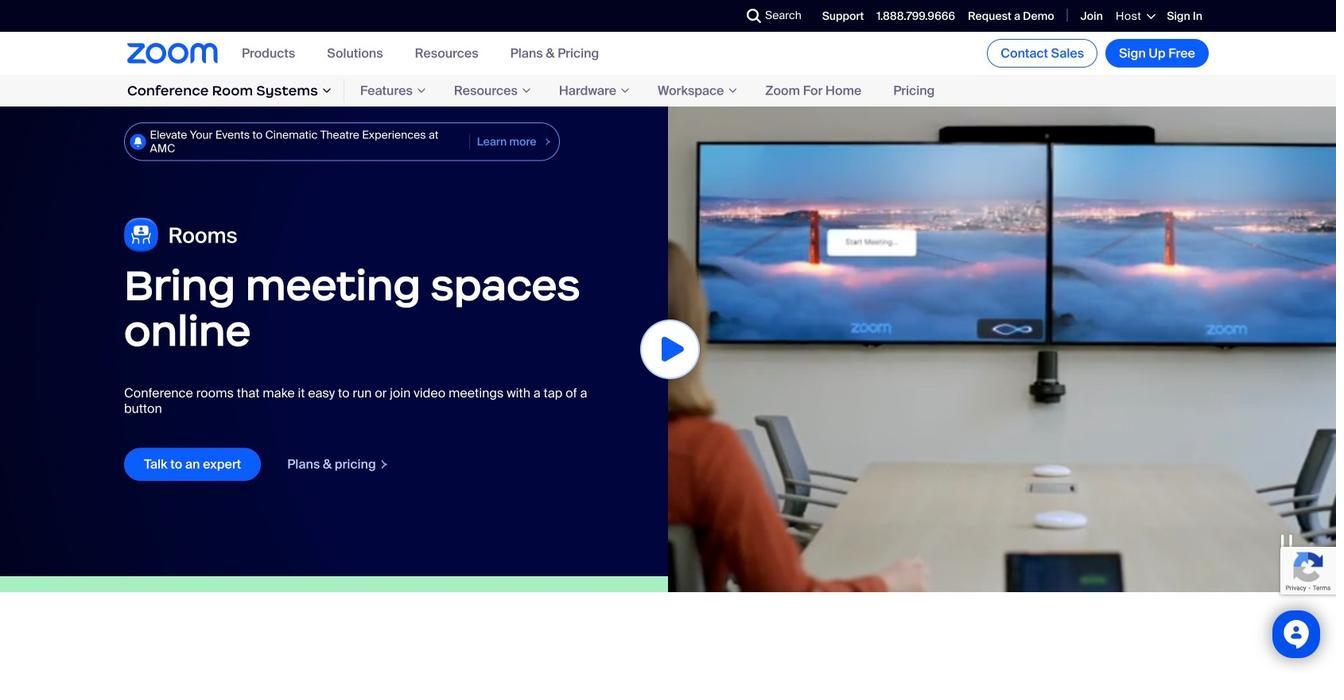Task type: describe. For each thing, give the bounding box(es) containing it.
meetings icon image
[[124, 218, 239, 253]]



Task type: locate. For each thing, give the bounding box(es) containing it.
main content
[[0, 107, 1337, 675]]

search image
[[747, 9, 762, 23], [747, 9, 762, 23]]

zoom logo image
[[127, 43, 218, 63]]

None search field
[[689, 3, 751, 29]]

video player application
[[668, 107, 1337, 593]]



Task type: vqa. For each thing, say whether or not it's contained in the screenshot.
crew
no



